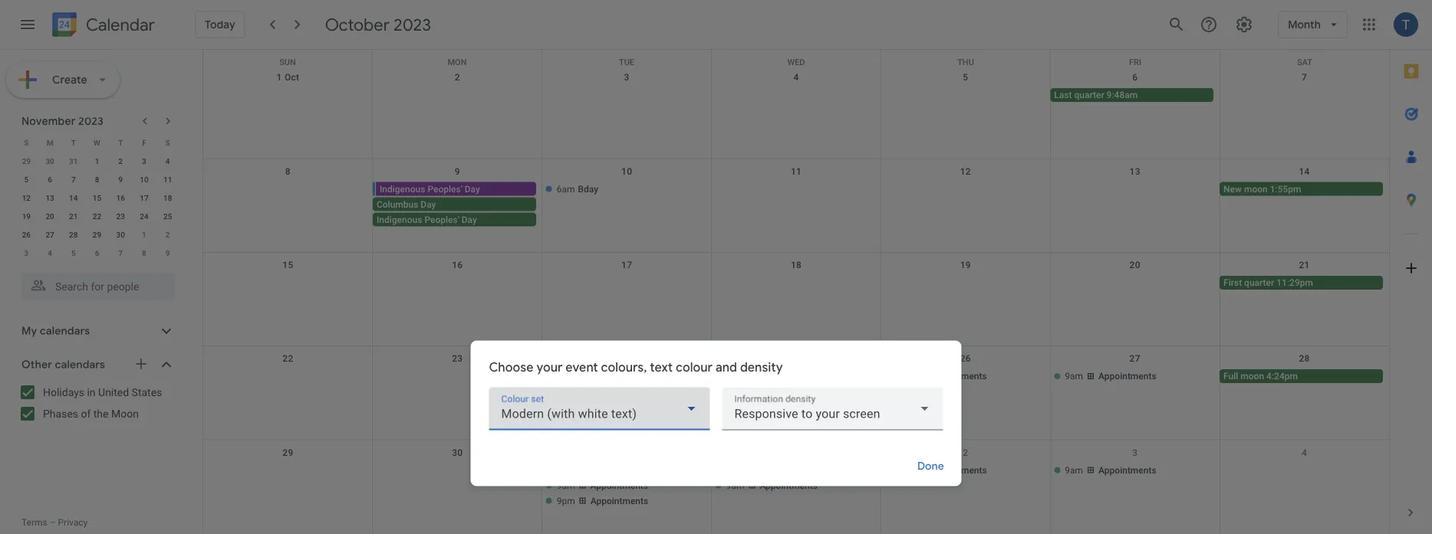 Task type: describe. For each thing, give the bounding box(es) containing it.
file rfp button
[[712, 370, 875, 384]]

27 inside 'grid'
[[1130, 354, 1141, 365]]

row containing 26
[[15, 226, 180, 244]]

1 vertical spatial indigenous peoples' day button
[[373, 213, 536, 227]]

21 inside 'grid'
[[1299, 260, 1310, 271]]

row containing 8
[[203, 159, 1390, 253]]

4 december element
[[41, 244, 59, 262]]

1 s from the left
[[24, 138, 29, 147]]

12 element
[[17, 189, 36, 207]]

november 2023
[[21, 114, 104, 128]]

5 inside 'grid'
[[963, 72, 969, 83]]

sun
[[279, 58, 296, 67]]

last quarter 9:48am button
[[1051, 88, 1214, 102]]

16 inside 'grid'
[[452, 260, 463, 271]]

columbus
[[377, 199, 418, 210]]

18 inside 'row group'
[[163, 193, 172, 203]]

first quarter 11:29pm
[[1224, 278, 1314, 288]]

row containing 22
[[203, 347, 1390, 441]]

28 inside 'row group'
[[69, 230, 78, 239]]

united
[[98, 386, 129, 399]]

10 inside 'grid'
[[622, 166, 632, 177]]

20 inside 20 element
[[46, 212, 54, 221]]

2 up 16 element
[[118, 157, 123, 166]]

11 inside 'grid'
[[791, 166, 802, 177]]

row containing 3
[[15, 244, 180, 262]]

24
[[140, 212, 149, 221]]

0 horizontal spatial 1
[[95, 157, 99, 166]]

30 for 30 element
[[116, 230, 125, 239]]

4 up 11 element
[[166, 157, 170, 166]]

your
[[537, 360, 563, 375]]

26 element
[[17, 226, 36, 244]]

1:55pm
[[1270, 184, 1302, 194]]

9:48am
[[1107, 90, 1138, 101]]

29 element
[[88, 226, 106, 244]]

–
[[50, 518, 56, 529]]

row containing 5
[[15, 170, 180, 189]]

17 inside 'grid'
[[622, 260, 632, 271]]

20 inside 'grid'
[[1130, 260, 1141, 271]]

29 for 29 element
[[93, 230, 101, 239]]

new moon 1:55pm
[[1224, 184, 1302, 194]]

and
[[716, 360, 737, 375]]

28 inside 'grid'
[[1299, 354, 1310, 365]]

m
[[47, 138, 53, 147]]

first quarter 11:29pm button
[[1220, 276, 1383, 290]]

10 element
[[135, 170, 153, 189]]

26 inside 'row group'
[[22, 230, 31, 239]]

wed
[[788, 58, 805, 67]]

groceries
[[594, 387, 634, 398]]

0 vertical spatial peoples'
[[428, 184, 463, 194]]

october 2023
[[325, 14, 431, 35]]

23 inside 'row group'
[[116, 212, 125, 221]]

sat
[[1298, 58, 1313, 67]]

1 horizontal spatial 9
[[166, 249, 170, 258]]

w
[[94, 138, 100, 147]]

17 inside "element"
[[140, 193, 149, 203]]

privacy
[[58, 518, 88, 529]]

tue
[[619, 58, 635, 67]]

cell containing file rfp
[[712, 370, 881, 416]]

new moon 1:55pm button
[[1220, 182, 1383, 196]]

31
[[69, 157, 78, 166]]

2023 for october 2023
[[394, 14, 431, 35]]

last quarter 9:48am
[[1055, 90, 1138, 101]]

6am bday
[[557, 184, 599, 194]]

18 element
[[159, 189, 177, 207]]

terms – privacy
[[21, 518, 88, 529]]

holidays in united states
[[43, 386, 162, 399]]

22 inside 'row group'
[[93, 212, 101, 221]]

25
[[163, 212, 172, 221]]

row containing 12
[[15, 189, 180, 207]]

other calendars list
[[3, 381, 190, 427]]

0 horizontal spatial 7
[[71, 175, 76, 184]]

oct
[[285, 72, 300, 83]]

1 for 1 december element
[[142, 230, 146, 239]]

14 element
[[64, 189, 83, 207]]

19 inside 'grid'
[[961, 260, 971, 271]]

row group containing 29
[[15, 152, 180, 262]]

24 element
[[135, 207, 153, 226]]

first
[[1224, 278, 1242, 288]]

9 inside 'grid'
[[455, 166, 460, 177]]

choose
[[489, 360, 534, 375]]

22 inside 'grid'
[[283, 354, 294, 365]]

7 inside 'grid'
[[1302, 72, 1308, 83]]

moon for new
[[1245, 184, 1268, 194]]

choose your event colours, text colour and density
[[489, 360, 783, 375]]

11:29pm
[[1277, 278, 1314, 288]]

calendars
[[55, 358, 105, 372]]

states
[[132, 386, 162, 399]]

today
[[205, 18, 235, 31]]

file
[[729, 372, 744, 382]]

2 vertical spatial day
[[462, 214, 477, 225]]

4:24pm
[[1267, 372, 1298, 382]]

1 oct
[[277, 72, 300, 83]]

file rfp
[[729, 372, 763, 382]]

10 inside 'row group'
[[140, 175, 149, 184]]

30 october element
[[41, 152, 59, 170]]

29 october element
[[17, 152, 36, 170]]

choose your event colours, text colour and density dialog
[[471, 341, 962, 487]]

9pm inside row
[[557, 402, 575, 413]]

colours,
[[601, 360, 647, 375]]

19 element
[[17, 207, 36, 226]]

text
[[650, 360, 673, 375]]

4:30pm
[[560, 387, 591, 398]]

row containing s
[[15, 134, 180, 152]]

28 element
[[64, 226, 83, 244]]

23 inside 'grid'
[[452, 354, 463, 365]]

0 horizontal spatial 5
[[24, 175, 29, 184]]

1 vertical spatial 6
[[48, 175, 52, 184]]

phases
[[43, 408, 78, 420]]

terms link
[[21, 518, 47, 529]]

1 vertical spatial peoples'
[[425, 214, 459, 225]]

thu
[[958, 58, 974, 67]]

14 inside 'row group'
[[69, 193, 78, 203]]

1 horizontal spatial 8
[[142, 249, 146, 258]]

18 inside 'grid'
[[791, 260, 802, 271]]

21 element
[[64, 207, 83, 226]]

other calendars button
[[3, 353, 190, 378]]

grid containing 1 oct
[[203, 50, 1390, 535]]

8 december element
[[135, 244, 153, 262]]

rfp
[[746, 372, 763, 382]]

2 inside 2 december element
[[166, 230, 170, 239]]

2 s from the left
[[165, 138, 170, 147]]

1 vertical spatial indigenous
[[377, 214, 422, 225]]

30 element
[[111, 226, 130, 244]]

13 element
[[41, 189, 59, 207]]

11 inside 'row group'
[[163, 175, 172, 184]]

density
[[740, 360, 783, 375]]

other
[[21, 358, 52, 372]]

5 inside "element"
[[71, 249, 76, 258]]

30 for 30 october element
[[46, 157, 54, 166]]

appointments inside button
[[929, 372, 987, 382]]

1 december element
[[135, 226, 153, 244]]

26 inside 'grid'
[[961, 354, 971, 365]]

in
[[87, 386, 96, 399]]

4:30pm groceries
[[560, 387, 634, 398]]

12 inside 'grid'
[[961, 166, 971, 177]]

f
[[142, 138, 146, 147]]

october
[[325, 14, 390, 35]]

17 element
[[135, 189, 153, 207]]

full moon 4:24pm button
[[1220, 370, 1383, 384]]

2 vertical spatial 30
[[452, 448, 463, 459]]

12 inside 'row group'
[[22, 193, 31, 203]]

6am
[[557, 184, 575, 194]]

fri
[[1130, 58, 1142, 67]]

1 vertical spatial day
[[421, 199, 436, 210]]

0 vertical spatial day
[[465, 184, 480, 194]]



Task type: vqa. For each thing, say whether or not it's contained in the screenshot.


Task type: locate. For each thing, give the bounding box(es) containing it.
2 vertical spatial 5
[[71, 249, 76, 258]]

0 vertical spatial 16
[[116, 193, 125, 203]]

None field
[[489, 388, 710, 431], [722, 388, 943, 431], [489, 388, 710, 431], [722, 388, 943, 431]]

0 vertical spatial 12
[[961, 166, 971, 177]]

16 down columbus day button
[[452, 260, 463, 271]]

0 vertical spatial 19
[[22, 212, 31, 221]]

2023 for november 2023
[[78, 114, 104, 128]]

4 down 27 element
[[48, 249, 52, 258]]

0 vertical spatial moon
[[1245, 184, 1268, 194]]

columbus day button
[[373, 198, 536, 211]]

1 9pm from the top
[[557, 402, 575, 413]]

0 horizontal spatial 22
[[93, 212, 101, 221]]

9 up 16 element
[[118, 175, 123, 184]]

29 inside 29 element
[[93, 230, 101, 239]]

1 horizontal spatial 20
[[1130, 260, 1141, 271]]

14 up 'new moon 1:55pm' button
[[1299, 166, 1310, 177]]

15 element
[[88, 189, 106, 207]]

1 vertical spatial 27
[[1130, 354, 1141, 365]]

t up 31 october element
[[71, 138, 76, 147]]

1 horizontal spatial 11
[[791, 166, 802, 177]]

1 left oct
[[277, 72, 282, 83]]

other calendars
[[21, 358, 105, 372]]

indigenous peoples' day columbus day indigenous peoples' day
[[377, 184, 480, 225]]

quarter right first
[[1245, 278, 1275, 288]]

1 horizontal spatial 1
[[142, 230, 146, 239]]

14 inside 'grid'
[[1299, 166, 1310, 177]]

14 up 21 element
[[69, 193, 78, 203]]

0 horizontal spatial 8
[[95, 175, 99, 184]]

16 inside 'row group'
[[116, 193, 125, 203]]

13 down last quarter 9:48am button
[[1130, 166, 1141, 177]]

bday
[[578, 184, 599, 194]]

27
[[46, 230, 54, 239], [1130, 354, 1141, 365]]

20 element
[[41, 207, 59, 226]]

1 horizontal spatial 2023
[[394, 14, 431, 35]]

moon
[[111, 408, 139, 420]]

7 down 30 element
[[118, 249, 123, 258]]

row group
[[15, 152, 180, 262]]

1 vertical spatial 28
[[1299, 354, 1310, 365]]

moon inside 'new moon 1:55pm' button
[[1245, 184, 1268, 194]]

moon
[[1245, 184, 1268, 194], [1241, 372, 1265, 382]]

0 horizontal spatial 15
[[93, 193, 101, 203]]

3 december element
[[17, 244, 36, 262]]

27 inside 'row group'
[[46, 230, 54, 239]]

16
[[116, 193, 125, 203], [452, 260, 463, 271]]

1 vertical spatial 30
[[116, 230, 125, 239]]

0 horizontal spatial 20
[[46, 212, 54, 221]]

0 vertical spatial 21
[[69, 212, 78, 221]]

2 t from the left
[[118, 138, 123, 147]]

1 horizontal spatial 13
[[1130, 166, 1141, 177]]

0 vertical spatial 30
[[46, 157, 54, 166]]

1 horizontal spatial 19
[[961, 260, 971, 271]]

29 inside 29 october element
[[22, 157, 31, 166]]

2 horizontal spatial 29
[[283, 448, 294, 459]]

s right f
[[165, 138, 170, 147]]

7 december element
[[111, 244, 130, 262]]

0 vertical spatial 26
[[22, 230, 31, 239]]

1 horizontal spatial 21
[[1299, 260, 1310, 271]]

cell
[[203, 88, 373, 104], [373, 88, 542, 104], [542, 88, 712, 104], [881, 88, 1051, 104], [1220, 88, 1390, 104], [203, 182, 373, 228], [373, 182, 542, 228], [881, 182, 1051, 228], [1051, 182, 1220, 228], [203, 276, 373, 291], [373, 276, 542, 291], [542, 276, 712, 291], [881, 276, 1051, 291], [1051, 276, 1220, 291], [203, 370, 373, 416], [373, 370, 542, 416], [542, 370, 712, 416], [712, 370, 881, 416], [203, 464, 373, 510], [373, 464, 542, 510], [542, 464, 712, 510], [1220, 464, 1390, 510]]

0 vertical spatial 7
[[1302, 72, 1308, 83]]

28
[[69, 230, 78, 239], [1299, 354, 1310, 365]]

day down columbus day button
[[462, 214, 477, 225]]

19 inside 'row group'
[[22, 212, 31, 221]]

1 vertical spatial 19
[[961, 260, 971, 271]]

3
[[624, 72, 630, 83], [142, 157, 146, 166], [24, 249, 29, 258], [1133, 448, 1138, 459]]

0 horizontal spatial 30
[[46, 157, 54, 166]]

terms
[[21, 518, 47, 529]]

row containing sun
[[203, 50, 1390, 67]]

18
[[163, 193, 172, 203], [791, 260, 802, 271]]

1 vertical spatial 22
[[283, 354, 294, 365]]

None search field
[[0, 267, 190, 301]]

s
[[24, 138, 29, 147], [165, 138, 170, 147]]

colour
[[676, 360, 713, 375]]

28 up 5 december "element"
[[69, 230, 78, 239]]

13
[[1130, 166, 1141, 177], [46, 193, 54, 203]]

0 vertical spatial 28
[[69, 230, 78, 239]]

november 2023 grid
[[15, 134, 180, 262]]

1 down the 24 element
[[142, 230, 146, 239]]

1 horizontal spatial quarter
[[1245, 278, 1275, 288]]

5 down thu
[[963, 72, 969, 83]]

0 vertical spatial 17
[[140, 193, 149, 203]]

last
[[1055, 90, 1072, 101]]

tab list
[[1390, 50, 1433, 492]]

0 vertical spatial quarter
[[1075, 90, 1105, 101]]

done
[[918, 460, 945, 474]]

1 for 1 oct
[[277, 72, 282, 83]]

1 vertical spatial 21
[[1299, 260, 1310, 271]]

s up 29 october element
[[24, 138, 29, 147]]

calendar heading
[[83, 14, 155, 36]]

1 vertical spatial 9pm
[[557, 496, 575, 507]]

29 for 29 october element
[[22, 157, 31, 166]]

26
[[22, 230, 31, 239], [961, 354, 971, 365]]

indigenous
[[380, 184, 425, 194], [377, 214, 422, 225]]

day
[[465, 184, 480, 194], [421, 199, 436, 210], [462, 214, 477, 225]]

11 element
[[159, 170, 177, 189]]

28 up full moon 4:24pm button on the bottom of the page
[[1299, 354, 1310, 365]]

11
[[791, 166, 802, 177], [163, 175, 172, 184]]

day right columbus
[[421, 199, 436, 210]]

8
[[285, 166, 291, 177], [95, 175, 99, 184], [142, 249, 146, 258]]

2023 right october
[[394, 14, 431, 35]]

4 down "wed"
[[794, 72, 799, 83]]

21 inside 'row group'
[[69, 212, 78, 221]]

2 9pm from the top
[[557, 496, 575, 507]]

5 down 28 element
[[71, 249, 76, 258]]

29
[[22, 157, 31, 166], [93, 230, 101, 239], [283, 448, 294, 459]]

2 down 25 element
[[166, 230, 170, 239]]

16 element
[[111, 189, 130, 207]]

1 horizontal spatial 16
[[452, 260, 463, 271]]

calendar element
[[49, 9, 155, 43]]

phases of the moon
[[43, 408, 139, 420]]

full
[[1224, 372, 1239, 382]]

1 inside 'grid'
[[277, 72, 282, 83]]

0 horizontal spatial 27
[[46, 230, 54, 239]]

row containing 15
[[203, 253, 1390, 347]]

quarter for 9:48am
[[1075, 90, 1105, 101]]

row
[[203, 50, 1390, 67], [203, 65, 1390, 159], [15, 134, 180, 152], [15, 152, 180, 170], [203, 159, 1390, 253], [15, 170, 180, 189], [15, 189, 180, 207], [15, 207, 180, 226], [15, 226, 180, 244], [15, 244, 180, 262], [203, 253, 1390, 347], [203, 347, 1390, 441], [203, 441, 1390, 535]]

1 vertical spatial 13
[[46, 193, 54, 203]]

1 vertical spatial 20
[[1130, 260, 1141, 271]]

0 horizontal spatial 23
[[116, 212, 125, 221]]

indigenous peoples' day button down columbus day button
[[373, 213, 536, 227]]

17
[[140, 193, 149, 203], [622, 260, 632, 271]]

31 october element
[[64, 152, 83, 170]]

7 down the sat
[[1302, 72, 1308, 83]]

main drawer image
[[18, 15, 37, 34]]

6
[[1133, 72, 1138, 83], [48, 175, 52, 184], [95, 249, 99, 258]]

2 vertical spatial 1
[[142, 230, 146, 239]]

t left f
[[118, 138, 123, 147]]

7
[[1302, 72, 1308, 83], [71, 175, 76, 184], [118, 249, 123, 258]]

1 horizontal spatial 6
[[95, 249, 99, 258]]

new
[[1224, 184, 1242, 194]]

21
[[69, 212, 78, 221], [1299, 260, 1310, 271]]

12
[[961, 166, 971, 177], [22, 193, 31, 203]]

t
[[71, 138, 76, 147], [118, 138, 123, 147]]

29 inside 'grid'
[[283, 448, 294, 459]]

10
[[622, 166, 632, 177], [140, 175, 149, 184]]

mon
[[448, 58, 467, 67]]

7 down 31 october element
[[71, 175, 76, 184]]

of
[[81, 408, 91, 420]]

1 vertical spatial moon
[[1241, 372, 1265, 382]]

0 horizontal spatial 14
[[69, 193, 78, 203]]

november
[[21, 114, 76, 128]]

23
[[116, 212, 125, 221], [452, 354, 463, 365]]

moon inside full moon 4:24pm button
[[1241, 372, 1265, 382]]

row containing 19
[[15, 207, 180, 226]]

2 horizontal spatial 8
[[285, 166, 291, 177]]

0 horizontal spatial 16
[[116, 193, 125, 203]]

0 horizontal spatial 26
[[22, 230, 31, 239]]

0 horizontal spatial 2023
[[78, 114, 104, 128]]

0 horizontal spatial 21
[[69, 212, 78, 221]]

22
[[93, 212, 101, 221], [283, 354, 294, 365]]

1 vertical spatial 29
[[93, 230, 101, 239]]

9 down 2 december element
[[166, 249, 170, 258]]

appointments button
[[881, 370, 1045, 384]]

15
[[93, 193, 101, 203], [283, 260, 294, 271]]

moon right new
[[1245, 184, 1268, 194]]

quarter
[[1075, 90, 1105, 101], [1245, 278, 1275, 288]]

peoples' down columbus day button
[[425, 214, 459, 225]]

22 element
[[88, 207, 106, 226]]

1
[[277, 72, 282, 83], [95, 157, 99, 166], [142, 230, 146, 239]]

peoples'
[[428, 184, 463, 194], [425, 214, 459, 225]]

5
[[963, 72, 969, 83], [24, 175, 29, 184], [71, 249, 76, 258]]

2 right the done button
[[963, 448, 969, 459]]

1 vertical spatial 26
[[961, 354, 971, 365]]

2 vertical spatial 6
[[95, 249, 99, 258]]

9 december element
[[159, 244, 177, 262]]

20
[[46, 212, 54, 221], [1130, 260, 1141, 271]]

0 horizontal spatial 9
[[118, 175, 123, 184]]

4 down full moon 4:24pm button on the bottom of the page
[[1302, 448, 1308, 459]]

done button
[[907, 448, 956, 485]]

23 down 16 element
[[116, 212, 125, 221]]

peoples' up columbus day button
[[428, 184, 463, 194]]

23 element
[[111, 207, 130, 226]]

9
[[455, 166, 460, 177], [118, 175, 123, 184], [166, 249, 170, 258]]

moon right full
[[1241, 372, 1265, 382]]

0 horizontal spatial 28
[[69, 230, 78, 239]]

0 vertical spatial 2023
[[394, 14, 431, 35]]

holidays
[[43, 386, 84, 399]]

2 vertical spatial 7
[[118, 249, 123, 258]]

1 horizontal spatial 14
[[1299, 166, 1310, 177]]

1 vertical spatial 1
[[95, 157, 99, 166]]

0 vertical spatial 22
[[93, 212, 101, 221]]

0 vertical spatial 1
[[277, 72, 282, 83]]

1 horizontal spatial 7
[[118, 249, 123, 258]]

full moon 4:24pm
[[1224, 372, 1298, 382]]

5 december element
[[64, 244, 83, 262]]

15 inside 'grid'
[[283, 260, 294, 271]]

27 element
[[41, 226, 59, 244]]

25 element
[[159, 207, 177, 226]]

1 down w
[[95, 157, 99, 166]]

9 up columbus day button
[[455, 166, 460, 177]]

1 horizontal spatial t
[[118, 138, 123, 147]]

0 horizontal spatial 17
[[140, 193, 149, 203]]

0 horizontal spatial 29
[[22, 157, 31, 166]]

0 vertical spatial 9pm
[[557, 402, 575, 413]]

grid
[[203, 50, 1390, 535]]

1 horizontal spatial 28
[[1299, 354, 1310, 365]]

21 up first quarter 11:29pm button
[[1299, 260, 1310, 271]]

appointments
[[590, 372, 648, 382], [929, 372, 987, 382], [1099, 372, 1157, 382], [760, 387, 818, 398], [591, 402, 649, 413], [929, 465, 987, 476], [1099, 465, 1157, 476], [590, 481, 648, 492], [760, 481, 818, 492], [591, 496, 649, 507]]

0 horizontal spatial 6
[[48, 175, 52, 184]]

6 up 13 element
[[48, 175, 52, 184]]

26 down 19 element
[[22, 230, 31, 239]]

21 up 28 element
[[69, 212, 78, 221]]

1 vertical spatial 12
[[22, 193, 31, 203]]

1 t from the left
[[71, 138, 76, 147]]

0 vertical spatial indigenous peoples' day button
[[376, 182, 536, 196]]

row containing 1 oct
[[203, 65, 1390, 159]]

0 vertical spatial 23
[[116, 212, 125, 221]]

6 inside 'grid'
[[1133, 72, 1138, 83]]

0 horizontal spatial 10
[[140, 175, 149, 184]]

15 inside 'row group'
[[93, 193, 101, 203]]

2023 up w
[[78, 114, 104, 128]]

6 down the fri
[[1133, 72, 1138, 83]]

0 horizontal spatial 12
[[22, 193, 31, 203]]

2 december element
[[159, 226, 177, 244]]

19
[[22, 212, 31, 221], [961, 260, 971, 271]]

13 inside 'row group'
[[46, 193, 54, 203]]

1 horizontal spatial 23
[[452, 354, 463, 365]]

indigenous peoples' day button up columbus day button
[[376, 182, 536, 196]]

2 horizontal spatial 30
[[452, 448, 463, 459]]

calendar
[[86, 14, 155, 36]]

0 vertical spatial 27
[[46, 230, 54, 239]]

13 inside 'grid'
[[1130, 166, 1141, 177]]

5 down 29 october element
[[24, 175, 29, 184]]

1 horizontal spatial 12
[[961, 166, 971, 177]]

0 vertical spatial 6
[[1133, 72, 1138, 83]]

6 december element
[[88, 244, 106, 262]]

13 up 20 element at top
[[46, 193, 54, 203]]

23 left choose at the bottom of page
[[452, 354, 463, 365]]

0 vertical spatial indigenous
[[380, 184, 425, 194]]

0 horizontal spatial 18
[[163, 193, 172, 203]]

0 horizontal spatial 13
[[46, 193, 54, 203]]

indigenous down columbus
[[377, 214, 422, 225]]

the
[[93, 408, 109, 420]]

26 up appointments button
[[961, 354, 971, 365]]

moon for full
[[1241, 372, 1265, 382]]

indigenous up columbus
[[380, 184, 425, 194]]

2 horizontal spatial 1
[[277, 72, 282, 83]]

2 down mon
[[455, 72, 460, 83]]

1 vertical spatial quarter
[[1245, 278, 1275, 288]]

quarter for 11:29pm
[[1245, 278, 1275, 288]]

1 vertical spatial 14
[[69, 193, 78, 203]]

14
[[1299, 166, 1310, 177], [69, 193, 78, 203]]

day up columbus day button
[[465, 184, 480, 194]]

0 horizontal spatial s
[[24, 138, 29, 147]]

9am
[[557, 372, 575, 382], [1065, 372, 1084, 382], [726, 387, 745, 398], [896, 465, 914, 476], [1065, 465, 1084, 476], [557, 481, 575, 492], [726, 481, 745, 492]]

today button
[[195, 11, 245, 38]]

1 horizontal spatial 26
[[961, 354, 971, 365]]

1 horizontal spatial 10
[[622, 166, 632, 177]]

2
[[455, 72, 460, 83], [118, 157, 123, 166], [166, 230, 170, 239], [963, 448, 969, 459]]

8 inside 'grid'
[[285, 166, 291, 177]]

0 vertical spatial 14
[[1299, 166, 1310, 177]]

0 horizontal spatial t
[[71, 138, 76, 147]]

6 down 29 element
[[95, 249, 99, 258]]

1 vertical spatial 16
[[452, 260, 463, 271]]

event
[[566, 360, 598, 375]]

2023
[[394, 14, 431, 35], [78, 114, 104, 128]]

1 horizontal spatial 18
[[791, 260, 802, 271]]

privacy link
[[58, 518, 88, 529]]

cell containing indigenous peoples' day columbus day indigenous peoples' day
[[373, 182, 542, 228]]

16 up 23 element
[[116, 193, 125, 203]]

quarter right last
[[1075, 90, 1105, 101]]



